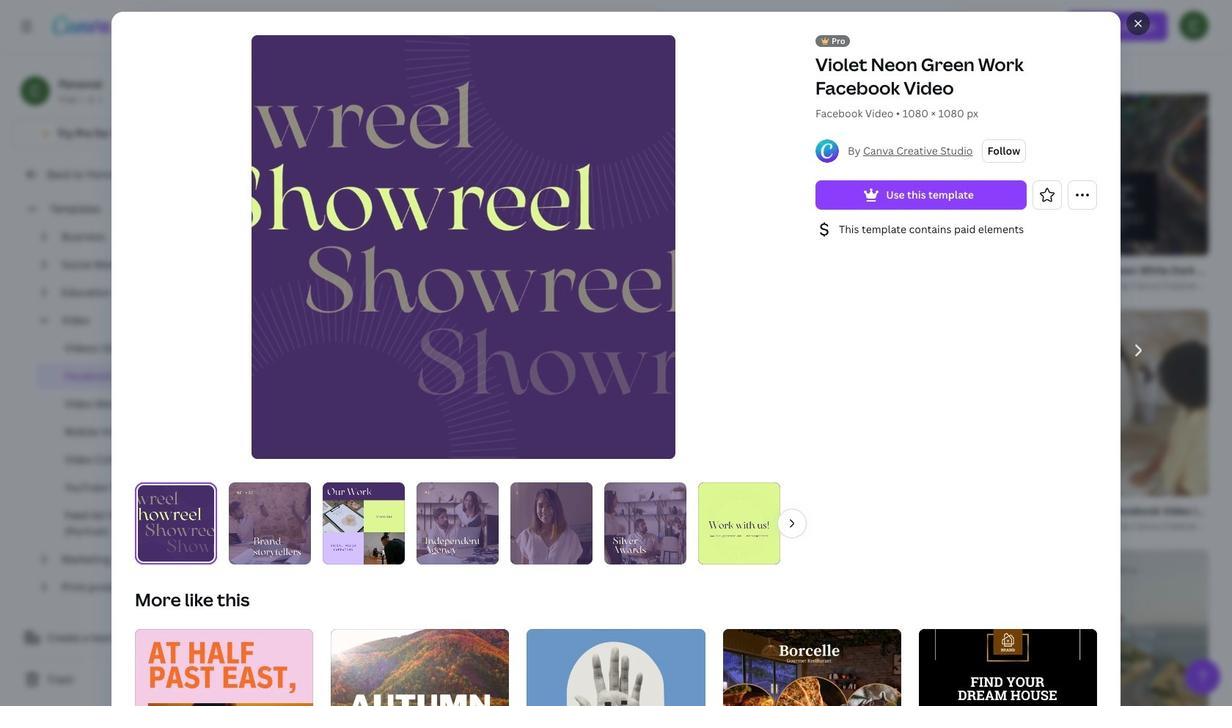 Task type: describe. For each thing, give the bounding box(es) containing it.
top level navigation element
[[129, 12, 619, 41]]



Task type: vqa. For each thing, say whether or not it's contained in the screenshot.
13.0S
no



Task type: locate. For each thing, give the bounding box(es) containing it.
None search field
[[654, 12, 968, 41]]

group
[[817, 310, 1004, 497]]

create a blank facebook video element
[[203, 69, 390, 256]]



